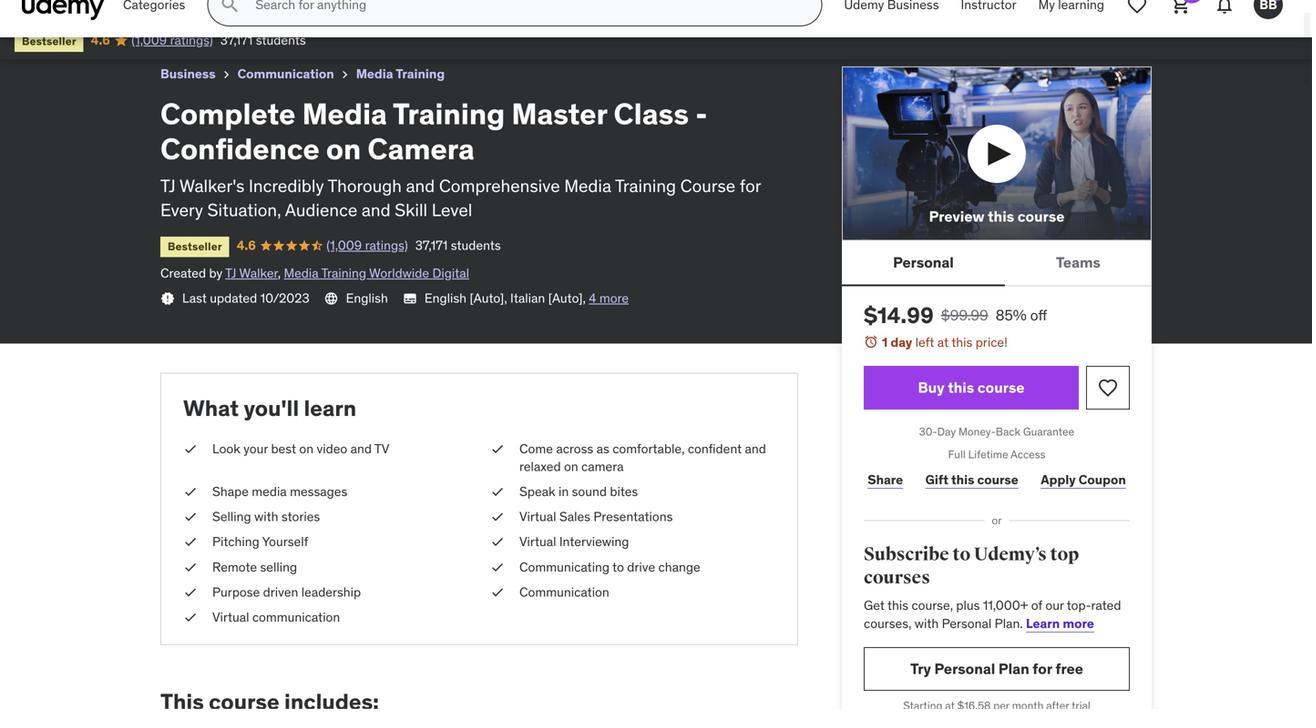Task type: describe. For each thing, give the bounding box(es) containing it.
selling
[[212, 509, 251, 525]]

1 horizontal spatial 4.6
[[237, 237, 256, 254]]

drive
[[627, 559, 655, 576]]

camera for complete media training master class - confidence on camera tj walker's incredibly thorough and comprehensive media training course for every situation, audience and skill level
[[368, 131, 475, 167]]

across
[[556, 441, 593, 457]]

0 horizontal spatial 37,171 students
[[220, 32, 306, 48]]

[auto], italian
[[470, 290, 545, 307]]

xsmall image for look your best on video and tv
[[183, 440, 198, 458]]

[auto]
[[548, 290, 583, 307]]

our
[[1045, 598, 1064, 614]]

for inside complete media training master class - confidence on camera tj walker's incredibly thorough and comprehensive media training course for every situation, audience and skill level
[[740, 175, 761, 197]]

lifetime
[[968, 448, 1008, 462]]

notifications image
[[1214, 0, 1236, 16]]

xsmall image for virtual interviewing
[[490, 534, 505, 552]]

communicating
[[519, 559, 610, 576]]

off
[[1030, 306, 1047, 325]]

look
[[212, 441, 240, 457]]

complete for complete media training master class - confidence on camera tj walker's incredibly thorough and comprehensive media training course for every situation, audience and skill level
[[160, 96, 296, 132]]

0 vertical spatial 37,171
[[220, 32, 253, 48]]

1 horizontal spatial ,
[[583, 290, 586, 307]]

skill
[[395, 199, 427, 221]]

xsmall image for virtual sales presentations
[[490, 509, 505, 526]]

course,
[[912, 598, 953, 614]]

xsmall image for remote selling
[[183, 559, 198, 577]]

camera for complete media training master class - confidence on camera
[[395, 8, 448, 26]]

apply coupon
[[1041, 472, 1126, 489]]

communicating to drive change
[[519, 559, 700, 576]]

digital
[[432, 265, 469, 281]]

xsmall image for virtual
[[183, 609, 198, 627]]

on for come across as comfortable, confident and relaxed on camera
[[564, 459, 578, 475]]

what
[[183, 395, 239, 422]]

1 horizontal spatial for
[[1033, 660, 1052, 679]]

course for preview this course
[[1017, 207, 1065, 226]]

1 day left at this price!
[[882, 334, 1008, 351]]

learn more link
[[1026, 616, 1094, 632]]

every
[[160, 199, 203, 221]]

complete media training master class - confidence on camera tj walker's incredibly thorough and comprehensive media training course for every situation, audience and skill level
[[160, 96, 761, 221]]

remote selling
[[212, 559, 297, 576]]

0 vertical spatial ratings)
[[170, 32, 213, 48]]

leadership
[[301, 584, 361, 601]]

what you'll learn
[[183, 395, 356, 422]]

price!
[[976, 334, 1008, 351]]

virtual interviewing
[[519, 534, 629, 551]]

shape media messages
[[212, 484, 347, 500]]

$99.99
[[941, 306, 988, 325]]

submit search image
[[219, 0, 241, 16]]

xsmall image for pitching yourself
[[183, 534, 198, 552]]

your
[[243, 441, 268, 457]]

left
[[915, 334, 934, 351]]

tj walker link
[[225, 265, 278, 281]]

personal inside get this course, plus 11,000+ of our top-rated courses, with personal plan.
[[942, 616, 992, 632]]

level
[[432, 199, 472, 221]]

1 horizontal spatial tj
[[225, 265, 236, 281]]

look your best on video and tv
[[212, 441, 389, 457]]

media
[[252, 484, 287, 500]]

or
[[992, 514, 1002, 528]]

worldwide
[[369, 265, 429, 281]]

1 vertical spatial students
[[451, 237, 501, 254]]

training inside media training link
[[396, 66, 445, 82]]

0 vertical spatial (1,009
[[131, 32, 167, 48]]

preview
[[929, 207, 985, 226]]

xsmall image for purpose
[[183, 584, 198, 602]]

speak in sound bites
[[519, 484, 638, 500]]

0 vertical spatial ,
[[278, 265, 281, 281]]

buy
[[918, 379, 945, 397]]

sound
[[572, 484, 607, 500]]

selling
[[260, 559, 297, 576]]

this right the at
[[951, 334, 973, 351]]

walker
[[239, 265, 278, 281]]

guarantee
[[1023, 425, 1074, 439]]

speak
[[519, 484, 555, 500]]

85%
[[996, 306, 1027, 325]]

virtual for virtual communication
[[212, 610, 249, 626]]

confidence for complete media training master class - confidence on camera tj walker's incredibly thorough and comprehensive media training course for every situation, audience and skill level
[[160, 131, 320, 167]]

messages
[[290, 484, 347, 500]]

apply coupon button
[[1037, 463, 1130, 499]]

0 horizontal spatial with
[[254, 509, 278, 525]]

11,000+
[[983, 598, 1028, 614]]

on right best
[[299, 441, 313, 457]]

day
[[937, 425, 956, 439]]

and up skill at the left of page
[[406, 175, 435, 197]]

4 more button
[[589, 290, 629, 308]]

last updated 10/2023
[[182, 290, 309, 307]]

1 vertical spatial ratings)
[[365, 237, 408, 254]]

class for complete media training master class - confidence on camera
[[241, 8, 279, 26]]

created
[[160, 265, 206, 281]]

updated
[[210, 290, 257, 307]]

bites
[[610, 484, 638, 500]]

stories
[[281, 509, 320, 525]]

tv
[[374, 441, 389, 457]]

on for complete media training master class - confidence on camera
[[374, 8, 392, 26]]

wishlist image
[[1097, 377, 1119, 399]]

full
[[948, 448, 966, 462]]

xsmall image for speak
[[490, 483, 505, 501]]

communication link
[[237, 63, 334, 86]]

30-day money-back guarantee full lifetime access
[[919, 425, 1074, 462]]

courses
[[864, 567, 930, 590]]

course language image
[[324, 292, 339, 306]]

virtual for virtual interviewing
[[519, 534, 556, 551]]

course
[[680, 175, 736, 197]]

buy this course
[[918, 379, 1025, 397]]

plus
[[956, 598, 980, 614]]

preview this course
[[929, 207, 1065, 226]]

business
[[160, 66, 216, 82]]

try
[[910, 660, 931, 679]]

shopping cart with 2 items image
[[1170, 0, 1192, 16]]

xsmall image for communicating
[[490, 559, 505, 577]]

10/2023
[[260, 290, 309, 307]]

purpose
[[212, 584, 260, 601]]

to for communicating
[[612, 559, 624, 576]]

top-
[[1067, 598, 1091, 614]]

0 vertical spatial communication
[[237, 66, 334, 82]]

alarm image
[[864, 335, 878, 349]]

course for buy this course
[[977, 379, 1025, 397]]

selling with stories
[[212, 509, 320, 525]]

class for complete media training master class - confidence on camera tj walker's incredibly thorough and comprehensive media training course for every situation, audience and skill level
[[614, 96, 689, 132]]



Task type: locate. For each thing, give the bounding box(es) containing it.
virtual down speak
[[519, 509, 556, 525]]

change
[[658, 559, 700, 576]]

to inside the subscribe to udemy's top courses
[[953, 544, 971, 566]]

xsmall image left the selling
[[183, 509, 198, 526]]

0 horizontal spatial class
[[241, 8, 279, 26]]

0 horizontal spatial master
[[190, 8, 238, 26]]

1 horizontal spatial class
[[614, 96, 689, 132]]

learn more
[[1026, 616, 1094, 632]]

0 horizontal spatial ratings)
[[170, 32, 213, 48]]

camera up skill at the left of page
[[368, 131, 475, 167]]

get
[[864, 598, 885, 614]]

master for complete media training master class - confidence on camera
[[190, 8, 238, 26]]

and inside 'come across as comfortable, confident and relaxed on camera'
[[745, 441, 766, 457]]

video
[[317, 441, 347, 457]]

0 vertical spatial 4.6
[[91, 32, 110, 48]]

learn
[[1026, 616, 1060, 632]]

0 horizontal spatial ,
[[278, 265, 281, 281]]

training
[[131, 8, 187, 26], [396, 66, 445, 82], [393, 96, 505, 132], [615, 175, 676, 197], [321, 265, 366, 281]]

0 horizontal spatial more
[[599, 290, 629, 307]]

xsmall image for come across as comfortable, confident and relaxed on camera
[[490, 440, 505, 458]]

37,171 students down complete media training master class - confidence on camera
[[220, 32, 306, 48]]

0 vertical spatial personal
[[893, 253, 954, 272]]

0 vertical spatial with
[[254, 509, 278, 525]]

1 horizontal spatial bestseller
[[168, 240, 222, 254]]

1 vertical spatial course
[[977, 379, 1025, 397]]

camera
[[395, 8, 448, 26], [368, 131, 475, 167]]

this for preview
[[988, 207, 1014, 226]]

1 vertical spatial more
[[1063, 616, 1094, 632]]

xsmall image for selling with stories
[[183, 509, 198, 526]]

to for subscribe
[[953, 544, 971, 566]]

xsmall image
[[338, 68, 352, 82], [160, 292, 175, 306], [183, 483, 198, 501], [490, 483, 505, 501], [490, 559, 505, 577], [183, 584, 198, 602], [490, 584, 505, 602], [183, 609, 198, 627]]

personal right try
[[934, 660, 995, 679]]

tj right by
[[225, 265, 236, 281]]

0 vertical spatial more
[[599, 290, 629, 307]]

bestseller
[[22, 34, 76, 48], [168, 240, 222, 254]]

1 vertical spatial (1,009
[[326, 237, 362, 254]]

virtual down purpose
[[212, 610, 249, 626]]

1 horizontal spatial more
[[1063, 616, 1094, 632]]

confidence up walker's at the left of page
[[160, 131, 320, 167]]

to left udemy's
[[953, 544, 971, 566]]

tj up every at the top of the page
[[160, 175, 176, 197]]

0 horizontal spatial 37,171
[[220, 32, 253, 48]]

0 horizontal spatial (1,009
[[131, 32, 167, 48]]

37,171
[[220, 32, 253, 48], [415, 237, 448, 254]]

this for gift
[[951, 472, 974, 489]]

4
[[589, 290, 596, 307]]

confident
[[688, 441, 742, 457]]

english for english
[[346, 290, 388, 307]]

this for buy
[[948, 379, 974, 397]]

interviewing
[[559, 534, 629, 551]]

- for complete media training master class - confidence on camera tj walker's incredibly thorough and comprehensive media training course for every situation, audience and skill level
[[695, 96, 707, 132]]

share button
[[864, 463, 907, 499]]

class inside complete media training master class - confidence on camera tj walker's incredibly thorough and comprehensive media training course for every situation, audience and skill level
[[614, 96, 689, 132]]

plan.
[[995, 616, 1023, 632]]

0 horizontal spatial 4.6
[[91, 32, 110, 48]]

and right "confident"
[[745, 441, 766, 457]]

with down course,
[[915, 616, 939, 632]]

for
[[740, 175, 761, 197], [1033, 660, 1052, 679]]

0 vertical spatial course
[[1017, 207, 1065, 226]]

virtual up communicating
[[519, 534, 556, 551]]

try personal plan for free link
[[864, 648, 1130, 691]]

(1,009 ratings) up "business"
[[131, 32, 213, 48]]

on inside 'come across as comfortable, confident and relaxed on camera'
[[564, 459, 578, 475]]

shape
[[212, 484, 249, 500]]

by
[[209, 265, 223, 281]]

0 vertical spatial master
[[190, 8, 238, 26]]

1 vertical spatial bestseller
[[168, 240, 222, 254]]

(1,009 up created by tj walker , media training worldwide digital
[[326, 237, 362, 254]]

1
[[882, 334, 888, 351]]

1 english from the left
[[346, 290, 388, 307]]

1 vertical spatial virtual
[[519, 534, 556, 551]]

this up courses,
[[887, 598, 908, 614]]

1 vertical spatial 37,171
[[415, 237, 448, 254]]

teams
[[1056, 253, 1101, 272]]

with down media on the bottom left
[[254, 509, 278, 525]]

1 vertical spatial class
[[614, 96, 689, 132]]

comprehensive
[[439, 175, 560, 197]]

complete for complete media training master class - confidence on camera
[[15, 8, 82, 26]]

xsmall image left remote
[[183, 559, 198, 577]]

virtual sales presentations
[[519, 509, 673, 525]]

course down lifetime
[[977, 472, 1018, 489]]

0 vertical spatial complete
[[15, 8, 82, 26]]

1 horizontal spatial (1,009 ratings)
[[326, 237, 408, 254]]

communication down complete media training master class - confidence on camera
[[237, 66, 334, 82]]

0 vertical spatial -
[[282, 8, 288, 26]]

course
[[1017, 207, 1065, 226], [977, 379, 1025, 397], [977, 472, 1018, 489]]

with
[[254, 509, 278, 525], [915, 616, 939, 632]]

this inside gift this course link
[[951, 472, 974, 489]]

0 horizontal spatial for
[[740, 175, 761, 197]]

course up back in the right bottom of the page
[[977, 379, 1025, 397]]

course inside 'button'
[[1017, 207, 1065, 226]]

37,171 students up digital
[[415, 237, 501, 254]]

0 vertical spatial bestseller
[[22, 34, 76, 48]]

on up thorough
[[326, 131, 361, 167]]

37,171 up digital
[[415, 237, 448, 254]]

buy this course button
[[864, 366, 1079, 410]]

1 horizontal spatial english
[[424, 290, 467, 307]]

1 horizontal spatial -
[[695, 96, 707, 132]]

tab list containing personal
[[842, 241, 1152, 287]]

this right gift
[[951, 472, 974, 489]]

master inside complete media training master class - confidence on camera tj walker's incredibly thorough and comprehensive media training course for every situation, audience and skill level
[[512, 96, 607, 132]]

sales
[[559, 509, 590, 525]]

1 horizontal spatial complete
[[160, 96, 296, 132]]

0 horizontal spatial to
[[612, 559, 624, 576]]

this for get
[[887, 598, 908, 614]]

tab list
[[842, 241, 1152, 287]]

of
[[1031, 598, 1042, 614]]

1 horizontal spatial students
[[451, 237, 501, 254]]

udemy image
[[22, 0, 105, 20]]

camera inside complete media training master class - confidence on camera tj walker's incredibly thorough and comprehensive media training course for every situation, audience and skill level
[[368, 131, 475, 167]]

xsmall image
[[219, 68, 234, 82], [183, 440, 198, 458], [490, 440, 505, 458], [183, 509, 198, 526], [490, 509, 505, 526], [183, 534, 198, 552], [490, 534, 505, 552], [183, 559, 198, 577]]

0 horizontal spatial complete
[[15, 8, 82, 26]]

confidence up communication link
[[291, 8, 371, 26]]

courses,
[[864, 616, 912, 632]]

0 vertical spatial virtual
[[519, 509, 556, 525]]

come
[[519, 441, 553, 457]]

- inside complete media training master class - confidence on camera tj walker's incredibly thorough and comprehensive media training course for every situation, audience and skill level
[[695, 96, 707, 132]]

tj inside complete media training master class - confidence on camera tj walker's incredibly thorough and comprehensive media training course for every situation, audience and skill level
[[160, 175, 176, 197]]

pitching yourself
[[212, 534, 308, 551]]

ratings) up "business"
[[170, 32, 213, 48]]

comfortable,
[[613, 441, 685, 457]]

1 horizontal spatial to
[[953, 544, 971, 566]]

this inside get this course, plus 11,000+ of our top-rated courses, with personal plan.
[[887, 598, 908, 614]]

0 horizontal spatial english
[[346, 290, 388, 307]]

0 vertical spatial 37,171 students
[[220, 32, 306, 48]]

1 vertical spatial communication
[[519, 584, 609, 601]]

coupon
[[1079, 472, 1126, 489]]

2 english from the left
[[424, 290, 467, 307]]

free
[[1055, 660, 1083, 679]]

0 horizontal spatial tj
[[160, 175, 176, 197]]

ratings) up media training worldwide digital link
[[365, 237, 408, 254]]

this right preview
[[988, 207, 1014, 226]]

access
[[1011, 448, 1046, 462]]

,
[[278, 265, 281, 281], [583, 290, 586, 307]]

2 vertical spatial course
[[977, 472, 1018, 489]]

xsmall image left sales
[[490, 509, 505, 526]]

0 vertical spatial confidence
[[291, 8, 371, 26]]

subscribe
[[864, 544, 949, 566]]

driven
[[263, 584, 298, 601]]

complete inside complete media training master class - confidence on camera tj walker's incredibly thorough and comprehensive media training course for every situation, audience and skill level
[[160, 96, 296, 132]]

more right 4 on the top left of the page
[[599, 290, 629, 307]]

more down top-
[[1063, 616, 1094, 632]]

(1,009 ratings) up media training worldwide digital link
[[326, 237, 408, 254]]

4.6 down udemy image
[[91, 32, 110, 48]]

xsmall image left come
[[490, 440, 505, 458]]

pitching
[[212, 534, 259, 551]]

gift this course link
[[922, 463, 1022, 499]]

1 horizontal spatial 37,171
[[415, 237, 448, 254]]

english down media training worldwide digital link
[[346, 290, 388, 307]]

gift
[[925, 472, 948, 489]]

this inside "preview this course" 'button'
[[988, 207, 1014, 226]]

bestseller down udemy image
[[22, 34, 76, 48]]

4.6 up tj walker 'link'
[[237, 237, 256, 254]]

back
[[996, 425, 1020, 439]]

personal down preview
[[893, 253, 954, 272]]

1 vertical spatial tj
[[225, 265, 236, 281]]

camera up media training
[[395, 8, 448, 26]]

wishlist image
[[1126, 0, 1148, 16]]

1 horizontal spatial master
[[512, 96, 607, 132]]

1 vertical spatial for
[[1033, 660, 1052, 679]]

1 vertical spatial -
[[695, 96, 707, 132]]

0 vertical spatial (1,009 ratings)
[[131, 32, 213, 48]]

students up communication link
[[256, 32, 306, 48]]

course inside button
[[977, 379, 1025, 397]]

1 vertical spatial master
[[512, 96, 607, 132]]

top
[[1050, 544, 1079, 566]]

2 vertical spatial personal
[[934, 660, 995, 679]]

0 vertical spatial for
[[740, 175, 761, 197]]

bestseller up created
[[168, 240, 222, 254]]

master
[[190, 8, 238, 26], [512, 96, 607, 132]]

xsmall image left 'virtual interviewing'
[[490, 534, 505, 552]]

you'll
[[244, 395, 299, 422]]

udemy's
[[974, 544, 1047, 566]]

0 horizontal spatial communication
[[237, 66, 334, 82]]

1 vertical spatial camera
[[368, 131, 475, 167]]

personal button
[[842, 241, 1005, 285]]

2 vertical spatial virtual
[[212, 610, 249, 626]]

1 horizontal spatial communication
[[519, 584, 609, 601]]

on for complete media training master class - confidence on camera tj walker's incredibly thorough and comprehensive media training course for every situation, audience and skill level
[[326, 131, 361, 167]]

1 vertical spatial ,
[[583, 290, 586, 307]]

media training worldwide digital link
[[284, 265, 469, 281]]

to left drive
[[612, 559, 624, 576]]

english for english [auto], italian [auto] , 4 more
[[424, 290, 467, 307]]

course up teams
[[1017, 207, 1065, 226]]

xsmall image left "look"
[[183, 440, 198, 458]]

xsmall image right the business link at the top left
[[219, 68, 234, 82]]

1 horizontal spatial ratings)
[[365, 237, 408, 254]]

0 horizontal spatial (1,009 ratings)
[[131, 32, 213, 48]]

- for complete media training master class - confidence on camera
[[282, 8, 288, 26]]

rated
[[1091, 598, 1121, 614]]

thorough
[[328, 175, 402, 197]]

ratings)
[[170, 32, 213, 48], [365, 237, 408, 254]]

1 horizontal spatial (1,009
[[326, 237, 362, 254]]

(1,009 up "business"
[[131, 32, 167, 48]]

$14.99
[[864, 302, 934, 329]]

master for complete media training master class - confidence on camera tj walker's incredibly thorough and comprehensive media training course for every situation, audience and skill level
[[512, 96, 607, 132]]

incredibly
[[249, 175, 324, 197]]

on
[[374, 8, 392, 26], [326, 131, 361, 167], [299, 441, 313, 457], [564, 459, 578, 475]]

closed captions image
[[403, 291, 417, 306]]

0 vertical spatial class
[[241, 8, 279, 26]]

0 vertical spatial camera
[[395, 8, 448, 26]]

more
[[599, 290, 629, 307], [1063, 616, 1094, 632]]

, up 10/2023
[[278, 265, 281, 281]]

1 vertical spatial 4.6
[[237, 237, 256, 254]]

0 vertical spatial tj
[[160, 175, 176, 197]]

personal down plus
[[942, 616, 992, 632]]

xsmall image for shape
[[183, 483, 198, 501]]

relaxed
[[519, 459, 561, 475]]

this inside 'buy this course' button
[[948, 379, 974, 397]]

1 vertical spatial with
[[915, 616, 939, 632]]

0 horizontal spatial -
[[282, 8, 288, 26]]

4.6
[[91, 32, 110, 48], [237, 237, 256, 254]]

share
[[868, 472, 903, 489]]

1 horizontal spatial with
[[915, 616, 939, 632]]

Search for anything text field
[[252, 0, 799, 20]]

- up course
[[695, 96, 707, 132]]

this right buy
[[948, 379, 974, 397]]

for left the free
[[1033, 660, 1052, 679]]

1 vertical spatial personal
[[942, 616, 992, 632]]

students up digital
[[451, 237, 501, 254]]

course for gift this course
[[977, 472, 1018, 489]]

1 vertical spatial complete
[[160, 96, 296, 132]]

media
[[85, 8, 128, 26], [356, 66, 393, 82], [302, 96, 387, 132], [564, 175, 611, 197], [284, 265, 319, 281]]

as
[[596, 441, 609, 457]]

virtual for virtual sales presentations
[[519, 509, 556, 525]]

xsmall image left pitching
[[183, 534, 198, 552]]

on up media training
[[374, 8, 392, 26]]

communication
[[252, 610, 340, 626]]

for right course
[[740, 175, 761, 197]]

and left tv
[[350, 441, 372, 457]]

37,171 down complete media training master class - confidence on camera
[[220, 32, 253, 48]]

with inside get this course, plus 11,000+ of our top-rated courses, with personal plan.
[[915, 616, 939, 632]]

0 horizontal spatial bestseller
[[22, 34, 76, 48]]

apply
[[1041, 472, 1076, 489]]

media training
[[356, 66, 445, 82]]

remote
[[212, 559, 257, 576]]

get this course, plus 11,000+ of our top-rated courses, with personal plan.
[[864, 598, 1121, 632]]

personal inside button
[[893, 253, 954, 272]]

- right submit search image
[[282, 8, 288, 26]]

gift this course
[[925, 472, 1018, 489]]

subscribe to udemy's top courses
[[864, 544, 1079, 590]]

1 vertical spatial (1,009 ratings)
[[326, 237, 408, 254]]

plan
[[998, 660, 1029, 679]]

xsmall image for last
[[160, 292, 175, 306]]

and down thorough
[[362, 199, 391, 221]]

0 horizontal spatial students
[[256, 32, 306, 48]]

media training link
[[356, 63, 445, 86]]

1 vertical spatial 37,171 students
[[415, 237, 501, 254]]

presentations
[[593, 509, 673, 525]]

0 vertical spatial students
[[256, 32, 306, 48]]

situation,
[[207, 199, 281, 221]]

confidence for complete media training master class - confidence on camera
[[291, 8, 371, 26]]

on inside complete media training master class - confidence on camera tj walker's incredibly thorough and comprehensive media training course for every situation, audience and skill level
[[326, 131, 361, 167]]

confidence inside complete media training master class - confidence on camera tj walker's incredibly thorough and comprehensive media training course for every situation, audience and skill level
[[160, 131, 320, 167]]

1 horizontal spatial 37,171 students
[[415, 237, 501, 254]]

30-
[[919, 425, 937, 439]]

english
[[346, 290, 388, 307], [424, 290, 467, 307]]

communication down communicating
[[519, 584, 609, 601]]

, left 4 on the top left of the page
[[583, 290, 586, 307]]

yourself
[[262, 534, 308, 551]]

on down across
[[564, 459, 578, 475]]

(1,009 ratings)
[[131, 32, 213, 48], [326, 237, 408, 254]]

1 vertical spatial confidence
[[160, 131, 320, 167]]

learn
[[304, 395, 356, 422]]

english down digital
[[424, 290, 467, 307]]



Task type: vqa. For each thing, say whether or not it's contained in the screenshot.
Overview
no



